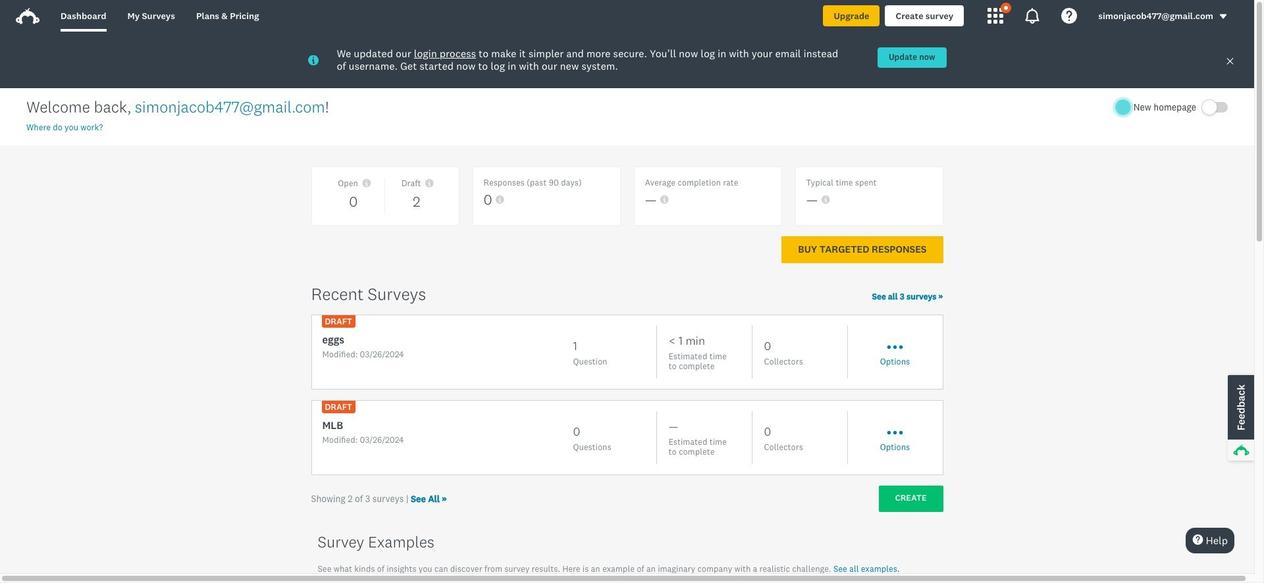 Task type: describe. For each thing, give the bounding box(es) containing it.
x image
[[1227, 57, 1235, 65]]

dropdown arrow image
[[1219, 12, 1229, 21]]

surveymonkey logo image
[[16, 8, 40, 24]]



Task type: locate. For each thing, give the bounding box(es) containing it.
help icon image
[[1062, 8, 1078, 24]]

2 products icon image from the left
[[1025, 8, 1041, 24]]

1 horizontal spatial products icon image
[[1025, 8, 1041, 24]]

products icon image
[[988, 8, 1004, 24], [1025, 8, 1041, 24]]

1 products icon image from the left
[[988, 8, 1004, 24]]

0 horizontal spatial products icon image
[[988, 8, 1004, 24]]



Task type: vqa. For each thing, say whether or not it's contained in the screenshot.
Brand logo
no



